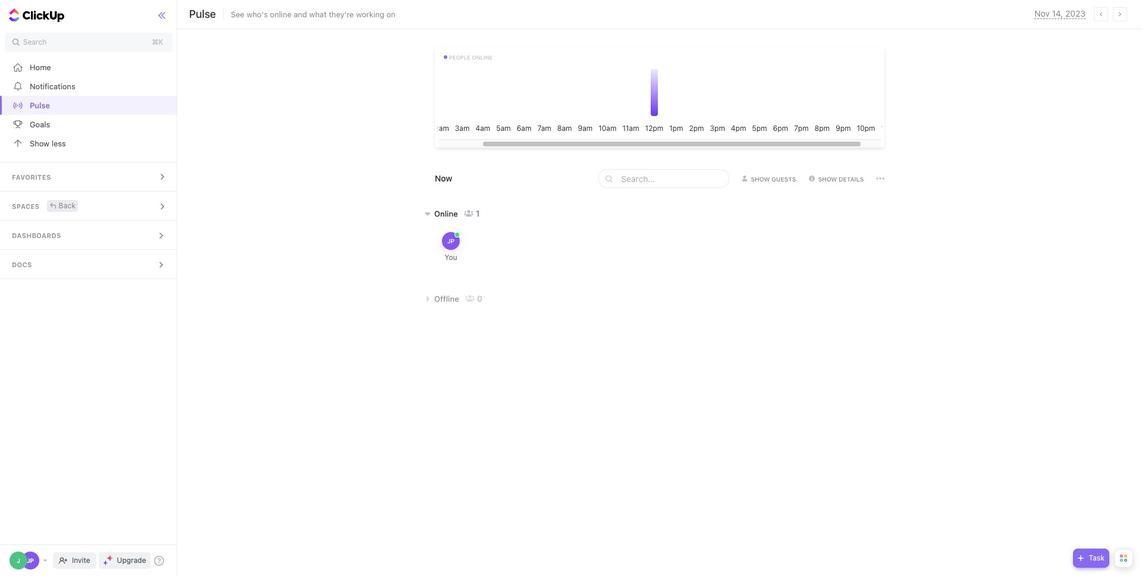 Task type: describe. For each thing, give the bounding box(es) containing it.
task
[[1090, 554, 1105, 562]]

1pm 2pm 3pm 4pm 5pm 6pm 7pm 8pm 9pm 10pm
[[670, 124, 876, 133]]

1pm
[[670, 124, 684, 133]]

3am 4am 5am 6am 7am 8am 9am 10am 11am
[[455, 124, 640, 133]]

7pm
[[795, 124, 809, 133]]

home link
[[0, 58, 178, 77]]

on
[[387, 9, 396, 19]]

jp inside sidebar navigation
[[27, 557, 34, 564]]

dashboards
[[12, 232, 61, 239]]

spaces
[[12, 202, 40, 210]]

details
[[839, 175, 864, 182]]

7am
[[538, 124, 552, 133]]

invite
[[72, 556, 90, 565]]

show details
[[819, 175, 864, 182]]

favorites
[[12, 173, 51, 181]]

Search... text field
[[622, 170, 726, 187]]

show for show details
[[819, 175, 838, 182]]

show for show less
[[30, 138, 49, 148]]

pulse link
[[0, 96, 178, 115]]

nov 14, 2023
[[1035, 8, 1086, 18]]

notifications
[[30, 81, 75, 91]]

less
[[52, 138, 66, 148]]

6am
[[517, 124, 532, 133]]

notifications link
[[0, 77, 178, 96]]

people online
[[449, 54, 493, 61]]

0 vertical spatial jp
[[448, 237, 455, 245]]

back
[[59, 201, 76, 210]]

see who's online and what they're working on
[[231, 9, 396, 19]]

2am
[[435, 124, 449, 133]]

8am
[[558, 124, 572, 133]]

14,
[[1053, 8, 1064, 18]]

back link
[[47, 200, 78, 212]]

9pm
[[836, 124, 851, 133]]

goals link
[[0, 115, 178, 134]]

11pm
[[882, 124, 899, 133]]

goals
[[30, 119, 50, 129]]

sparkle svg 2 image
[[103, 561, 108, 565]]

12pm
[[646, 124, 664, 133]]

9am
[[578, 124, 593, 133]]

now
[[435, 173, 453, 183]]



Task type: vqa. For each thing, say whether or not it's contained in the screenshot.
the details
yes



Task type: locate. For each thing, give the bounding box(es) containing it.
people
[[449, 54, 471, 61]]

0 vertical spatial online
[[270, 9, 292, 19]]

2 horizontal spatial show
[[819, 175, 838, 182]]

show inside sidebar navigation
[[30, 138, 49, 148]]

pulse
[[189, 8, 216, 20], [30, 100, 50, 110]]

0 horizontal spatial show
[[30, 138, 49, 148]]

11am
[[623, 124, 640, 133]]

4am
[[476, 124, 491, 133]]

show guests
[[751, 175, 797, 182]]

docs
[[12, 261, 32, 268]]

search
[[23, 37, 47, 46]]

and
[[294, 9, 307, 19]]

1 horizontal spatial online
[[472, 54, 493, 61]]

pulse left see
[[189, 8, 216, 20]]

1 horizontal spatial show
[[751, 175, 770, 182]]

working
[[356, 9, 385, 19]]

show left guests
[[751, 175, 770, 182]]

show for show guests
[[751, 175, 770, 182]]

online right people
[[472, 54, 493, 61]]

favorites button
[[0, 162, 178, 191]]

online
[[270, 9, 292, 19], [472, 54, 493, 61]]

show less
[[30, 138, 66, 148]]

pulse up goals
[[30, 100, 50, 110]]

jp
[[448, 237, 455, 245], [27, 557, 34, 564]]

3pm
[[710, 124, 725, 133]]

see
[[231, 9, 245, 19]]

5am
[[497, 124, 511, 133]]

2pm
[[690, 124, 704, 133]]

3am
[[455, 124, 470, 133]]

1 horizontal spatial jp
[[448, 237, 455, 245]]

4pm
[[731, 124, 747, 133]]

j
[[17, 557, 20, 564]]

8pm
[[815, 124, 830, 133]]

0 vertical spatial pulse
[[189, 8, 216, 20]]

online
[[435, 209, 458, 218]]

jp right j
[[27, 557, 34, 564]]

nov
[[1035, 8, 1050, 18]]

10am
[[599, 124, 617, 133]]

show
[[30, 138, 49, 148], [751, 175, 770, 182], [819, 175, 838, 182]]

who's
[[247, 9, 268, 19]]

5pm
[[753, 124, 768, 133]]

10pm
[[857, 124, 876, 133]]

nov 14, 2023 button
[[1035, 8, 1086, 19]]

1 vertical spatial jp
[[27, 557, 34, 564]]

0
[[477, 293, 483, 304]]

upgrade link
[[99, 552, 151, 569]]

1 vertical spatial online
[[472, 54, 493, 61]]

6pm
[[774, 124, 789, 133]]

upgrade
[[117, 556, 146, 565]]

what
[[309, 9, 327, 19]]

pulse inside pulse link
[[30, 100, 50, 110]]

online left and
[[270, 9, 292, 19]]

0 horizontal spatial jp
[[27, 557, 34, 564]]

sidebar navigation
[[0, 0, 180, 576]]

guests
[[772, 175, 797, 182]]

1
[[476, 208, 480, 218]]

show down goals
[[30, 138, 49, 148]]

you
[[445, 253, 457, 262]]

⌘k
[[152, 37, 163, 46]]

jp up you
[[448, 237, 455, 245]]

1 horizontal spatial pulse
[[189, 8, 216, 20]]

2023
[[1066, 8, 1086, 18]]

sparkle svg 1 image
[[107, 555, 113, 561]]

they're
[[329, 9, 354, 19]]

show left details
[[819, 175, 838, 182]]

0 horizontal spatial online
[[270, 9, 292, 19]]

home
[[30, 62, 51, 72]]

0 horizontal spatial pulse
[[30, 100, 50, 110]]

offline
[[435, 294, 459, 303]]

1 vertical spatial pulse
[[30, 100, 50, 110]]



